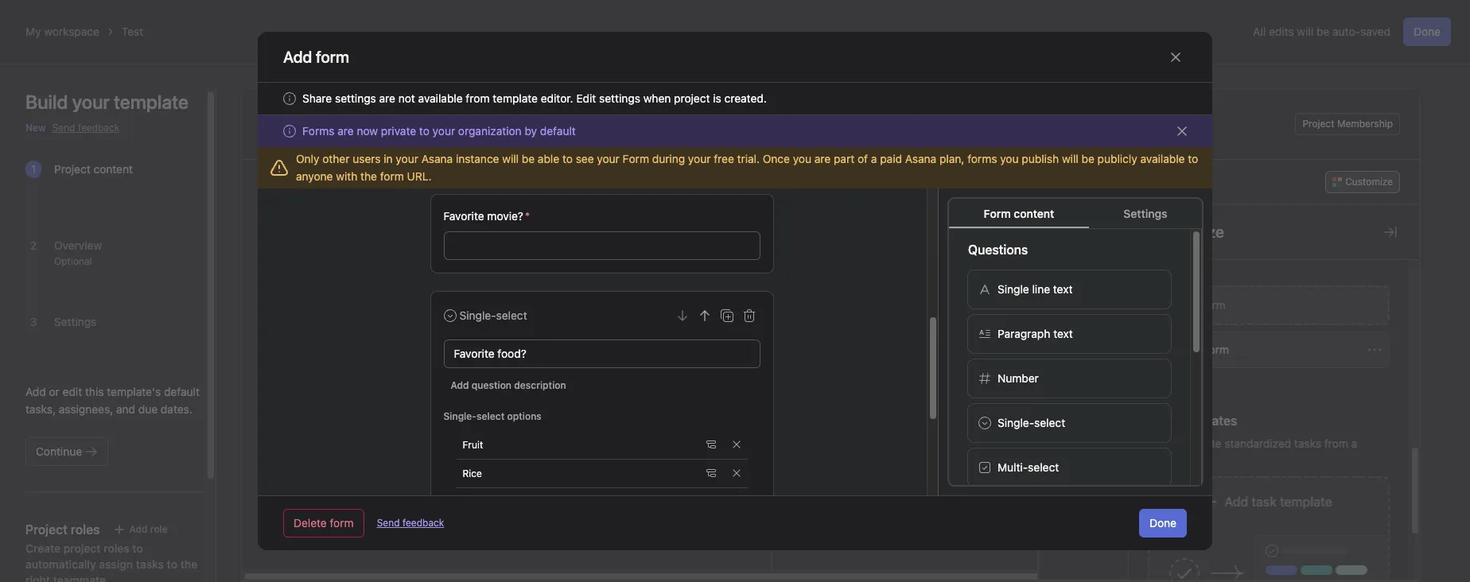 Task type: describe. For each thing, give the bounding box(es) containing it.
1 vertical spatial customize
[[1148, 223, 1225, 241]]

0 vertical spatial send
[[52, 122, 75, 134]]

1 you from the left
[[793, 152, 812, 166]]

auto-
[[1333, 25, 1361, 38]]

instance
[[456, 152, 499, 166]]

overview
[[54, 239, 102, 252]]

name
[[287, 213, 312, 225]]

1 horizontal spatial done button
[[1404, 18, 1451, 46]]

add task button
[[261, 171, 328, 193]]

default view: list button
[[312, 124, 413, 146]]

now
[[357, 124, 378, 138]]

template inside the add form dialog
[[493, 92, 538, 105]]

1 vertical spatial text
[[1054, 327, 1073, 341]]

untitled form button
[[1148, 332, 1390, 368]]

edit
[[63, 385, 82, 399]]

your template
[[72, 91, 188, 113]]

created.
[[725, 92, 767, 105]]

favorite movie? *
[[444, 209, 530, 223]]

my
[[25, 25, 41, 38]]

1 2 3
[[30, 162, 37, 329]]

in
[[384, 152, 393, 166]]

3 row from the top
[[242, 263, 1471, 292]]

untitled
[[1162, 343, 1202, 357]]

single- down number
[[998, 416, 1035, 430]]

add for add form
[[1179, 298, 1199, 312]]

of
[[858, 152, 868, 166]]

all edits will be auto-saved
[[1253, 25, 1391, 38]]

2
[[30, 239, 37, 252]]

add for add role
[[129, 524, 148, 536]]

1 horizontal spatial will
[[1062, 152, 1079, 166]]

Question name text field
[[444, 340, 760, 368]]

2 horizontal spatial will
[[1297, 25, 1314, 38]]

0 horizontal spatial single-select
[[460, 309, 527, 322]]

line
[[1033, 283, 1050, 296]]

to down the close icon
[[1188, 152, 1199, 166]]

row containing task name
[[242, 205, 1471, 234]]

0 horizontal spatial be
[[522, 152, 535, 166]]

add form
[[283, 47, 349, 66]]

question
[[472, 380, 512, 392]]

all
[[1253, 25, 1266, 38]]

share settings are not available from template editor. edit settings when project is created.
[[302, 92, 767, 105]]

my workspace link
[[25, 25, 99, 38]]

single
[[998, 283, 1030, 296]]

add task template button
[[1142, 477, 1397, 583]]

assignee
[[779, 213, 820, 225]]

by
[[525, 124, 537, 138]]

1 vertical spatial done button
[[1140, 509, 1187, 538]]

to right list
[[419, 124, 430, 138]]

1 vertical spatial form
[[984, 207, 1011, 220]]

assign
[[99, 558, 133, 571]]

edit
[[577, 92, 596, 105]]

close image
[[1176, 125, 1189, 138]]

*
[[525, 209, 530, 223]]

quickly create standardized tasks from a template.
[[1148, 437, 1358, 468]]

0 horizontal spatial settings
[[54, 315, 97, 329]]

remove option image for 1st type an option name field
[[732, 440, 741, 450]]

dependencies
[[1222, 213, 1286, 225]]

available inside the only other users in your asana instance will be able to see your form during your free trial.  once you are part of a paid asana plan, forms you publish will be publicly available to anyone with the form url.
[[1141, 152, 1185, 166]]

3
[[30, 315, 37, 329]]

task templates
[[1148, 414, 1238, 428]]

only other users in your asana instance will be able to see your form during your free trial.  once you are part of a paid asana plan, forms you publish will be publicly available to anyone with the form url.
[[296, 152, 1199, 183]]

move this field down image
[[676, 310, 689, 322]]

workspace
[[44, 25, 99, 38]]

add question description button
[[444, 375, 574, 397]]

build
[[25, 91, 68, 113]]

free
[[714, 152, 734, 166]]

tasks inside quickly create standardized tasks from a template.
[[1295, 437, 1322, 450]]

forms
[[968, 152, 997, 166]]

1 type an option name field from the top
[[456, 431, 700, 458]]

add for add task
[[281, 176, 299, 188]]

1 horizontal spatial done
[[1414, 25, 1441, 38]]

when
[[644, 92, 671, 105]]

build your template
[[25, 91, 188, 113]]

options
[[507, 411, 542, 423]]

and
[[116, 403, 135, 416]]

project inside create project roles to automatically assign tasks to the right teammate
[[64, 542, 101, 555]]

overview button
[[54, 239, 102, 252]]

description
[[514, 380, 566, 392]]

duplicate this question image
[[721, 310, 733, 322]]

able
[[538, 152, 560, 166]]

a inside the only other users in your asana instance will be able to see your form during your free trial.  once you are part of a paid asana plan, forms you publish will be publicly available to anyone with the form url.
[[871, 152, 877, 166]]

1 horizontal spatial single-select
[[998, 416, 1066, 430]]

1 for 1 form
[[1070, 435, 1074, 447]]

send feedback link inside the add form dialog
[[377, 516, 444, 531]]

to down role
[[167, 558, 178, 571]]

delete form button
[[283, 509, 364, 538]]

form for add form
[[1202, 298, 1226, 312]]

template.
[[1148, 454, 1197, 468]]

forms for forms are now private to your organization by default
[[302, 124, 335, 138]]

project for project membership
[[1303, 118, 1335, 130]]

trial.
[[737, 152, 760, 166]]

send inside the add form dialog
[[377, 517, 400, 529]]

default inside the add form dialog
[[540, 124, 576, 138]]

2 horizontal spatial be
[[1317, 25, 1330, 38]]

form inside the only other users in your asana instance will be able to see your form during your free trial.  once you are part of a paid asana plan, forms you publish will be publicly available to anyone with the form url.
[[380, 170, 404, 183]]

single line text
[[998, 283, 1073, 296]]

dates.
[[161, 403, 192, 416]]

create
[[1189, 437, 1222, 450]]

private
[[381, 124, 416, 138]]

your right see
[[597, 152, 620, 166]]

see
[[576, 152, 594, 166]]

add or edit this template's default tasks, assignees, and due dates.
[[25, 385, 200, 416]]

add role
[[129, 524, 168, 536]]

form inside the only other users in your asana instance will be able to see your form during your free trial.  once you are part of a paid asana plan, forms you publish will be publicly available to anyone with the form url.
[[623, 152, 649, 166]]

paid
[[880, 152, 902, 166]]

0 vertical spatial send feedback link
[[52, 121, 120, 135]]

default inside add or edit this template's default tasks, assignees, and due dates.
[[164, 385, 200, 399]]

standardized
[[1225, 437, 1292, 450]]

add for add question description
[[451, 380, 469, 392]]

favorite
[[444, 209, 484, 223]]

automatically
[[25, 558, 96, 571]]

once
[[763, 152, 790, 166]]

1 form
[[1070, 435, 1098, 447]]

roles
[[104, 542, 130, 555]]

0 vertical spatial feedback
[[78, 122, 120, 134]]

task for add task
[[301, 176, 320, 188]]

paragraph text
[[998, 327, 1073, 341]]

editor.
[[541, 92, 574, 105]]

create
[[25, 542, 61, 555]]

6
[[1067, 279, 1073, 291]]

due
[[906, 213, 924, 225]]

project content button
[[54, 162, 133, 176]]

number
[[998, 372, 1039, 385]]

project roles
[[25, 523, 100, 537]]

other
[[323, 152, 350, 166]]

single- down question
[[444, 411, 477, 423]]

customize inside customize dropdown button
[[1346, 176, 1393, 188]]



Task type: vqa. For each thing, say whether or not it's contained in the screenshot.
New Send feedback
yes



Task type: locate. For each thing, give the bounding box(es) containing it.
customize up collaborators on the right top
[[1346, 176, 1393, 188]]

0 vertical spatial tasks
[[1295, 437, 1322, 450]]

1 horizontal spatial a
[[1352, 437, 1358, 450]]

0 horizontal spatial the
[[180, 558, 198, 571]]

forms are now private to your organization by default
[[302, 124, 576, 138]]

0 vertical spatial default
[[540, 124, 576, 138]]

1 horizontal spatial template
[[1280, 495, 1333, 509]]

single-select up question
[[460, 309, 527, 322]]

0 horizontal spatial will
[[502, 152, 519, 166]]

will right publish
[[1062, 152, 1079, 166]]

optional
[[54, 255, 92, 267]]

1 horizontal spatial send
[[377, 517, 400, 529]]

task
[[301, 176, 320, 188], [1252, 495, 1277, 509]]

1 vertical spatial 1
[[1070, 435, 1074, 447]]

1 vertical spatial done
[[1150, 516, 1177, 530]]

Type an option name field
[[456, 431, 700, 458], [456, 460, 700, 487]]

1 asana from the left
[[422, 152, 453, 166]]

form for 1 form
[[1077, 435, 1098, 447]]

0 horizontal spatial default
[[164, 385, 200, 399]]

fields
[[1076, 279, 1101, 291]]

add branch image for 1st type an option name field
[[706, 440, 716, 450]]

form for delete form
[[330, 516, 354, 530]]

project inside button
[[1303, 118, 1335, 130]]

0 horizontal spatial project
[[54, 162, 91, 176]]

will right edits at the right
[[1297, 25, 1314, 38]]

1 vertical spatial tasks
[[136, 558, 164, 571]]

1 vertical spatial available
[[1141, 152, 1185, 166]]

2 type an option name field from the top
[[456, 460, 700, 487]]

membership
[[1338, 118, 1393, 130]]

template inside button
[[1280, 495, 1333, 509]]

0 horizontal spatial send
[[52, 122, 75, 134]]

the
[[361, 170, 377, 183], [180, 558, 198, 571]]

form down rules
[[1077, 435, 1098, 447]]

0 vertical spatial are
[[379, 92, 396, 105]]

collaborators
[[1332, 213, 1393, 225]]

1 vertical spatial settings
[[54, 315, 97, 329]]

tasks inside create project roles to automatically assign tasks to the right teammate
[[136, 558, 164, 571]]

your right "in"
[[396, 152, 419, 166]]

send feedback
[[377, 517, 444, 529]]

move this field up image
[[698, 310, 711, 322]]

1 horizontal spatial default
[[540, 124, 576, 138]]

1 vertical spatial template
[[1280, 495, 1333, 509]]

0 horizontal spatial done button
[[1140, 509, 1187, 538]]

form down "in"
[[380, 170, 404, 183]]

0 horizontal spatial task
[[301, 176, 320, 188]]

overview optional
[[54, 239, 102, 267]]

remove field image
[[743, 310, 756, 322]]

add form button
[[1148, 286, 1390, 325]]

template up by at the top of the page
[[493, 92, 538, 105]]

2 add branch image from the top
[[706, 469, 716, 478]]

add left question
[[451, 380, 469, 392]]

2 remove option image from the top
[[732, 469, 741, 478]]

2 settings from the left
[[599, 92, 641, 105]]

0 horizontal spatial customize
[[1148, 223, 1225, 241]]

you right forms
[[1000, 152, 1019, 166]]

asana up url.
[[422, 152, 453, 166]]

1 horizontal spatial 1
[[1070, 435, 1074, 447]]

1 horizontal spatial task
[[1252, 495, 1277, 509]]

add left role
[[129, 524, 148, 536]]

you right once
[[793, 152, 812, 166]]

organization
[[458, 124, 522, 138]]

customize right tags
[[1148, 223, 1225, 241]]

project for project content
[[54, 162, 91, 176]]

forms up add form
[[1148, 264, 1186, 279]]

0 horizontal spatial forms
[[302, 124, 335, 138]]

1 horizontal spatial the
[[361, 170, 377, 183]]

0 vertical spatial add branch image
[[706, 440, 716, 450]]

new
[[25, 122, 46, 134]]

you
[[793, 152, 812, 166], [1000, 152, 1019, 166]]

content up questions
[[1014, 207, 1055, 220]]

your left free in the top of the page
[[688, 152, 711, 166]]

tasks right standardized
[[1295, 437, 1322, 450]]

form left during
[[623, 152, 649, 166]]

row
[[242, 205, 1471, 234], [242, 234, 1471, 263], [242, 263, 1471, 292], [242, 291, 1471, 321]]

1 vertical spatial the
[[180, 558, 198, 571]]

1 horizontal spatial settings
[[599, 92, 641, 105]]

the down users
[[361, 170, 377, 183]]

default right by at the top of the page
[[540, 124, 576, 138]]

content for form content
[[1014, 207, 1055, 220]]

content for project content
[[94, 162, 133, 176]]

users
[[353, 152, 381, 166]]

1 vertical spatial default
[[164, 385, 200, 399]]

default view: list
[[332, 129, 406, 141]]

task
[[264, 213, 285, 225]]

settings up now
[[335, 92, 376, 105]]

1 down rules
[[1070, 435, 1074, 447]]

are left part
[[815, 152, 831, 166]]

single- up question
[[460, 309, 496, 322]]

with
[[336, 170, 358, 183]]

add up "untitled"
[[1179, 298, 1199, 312]]

to down the add role button
[[132, 542, 143, 555]]

form up questions
[[984, 207, 1011, 220]]

a inside quickly create standardized tasks from a template.
[[1352, 437, 1358, 450]]

add down quickly create standardized tasks from a template.
[[1225, 495, 1249, 509]]

text right line
[[1053, 283, 1073, 296]]

1 horizontal spatial be
[[1082, 152, 1095, 166]]

1 remove option image from the top
[[732, 440, 741, 450]]

0 horizontal spatial available
[[418, 92, 463, 105]]

0 vertical spatial remove option image
[[732, 440, 741, 450]]

the right assign
[[180, 558, 198, 571]]

anyone
[[296, 170, 333, 183]]

project content
[[54, 162, 133, 176]]

part
[[834, 152, 855, 166]]

1 horizontal spatial project
[[1303, 118, 1335, 130]]

2 row from the top
[[242, 234, 1471, 263]]

create project roles to automatically assign tasks to the right teammate
[[25, 542, 198, 583]]

1 vertical spatial project
[[64, 542, 101, 555]]

1 vertical spatial are
[[338, 124, 354, 138]]

multi-select
[[998, 461, 1059, 474]]

send
[[52, 122, 75, 134], [377, 517, 400, 529]]

0 horizontal spatial asana
[[422, 152, 453, 166]]

add branch image
[[706, 440, 716, 450], [706, 469, 716, 478]]

0 vertical spatial type an option name field
[[456, 431, 700, 458]]

add
[[281, 176, 299, 188], [1179, 298, 1199, 312], [451, 380, 469, 392], [25, 385, 46, 399], [1225, 495, 1249, 509], [129, 524, 148, 536]]

are inside the only other users in your asana instance will be able to see your form during your free trial.  once you are part of a paid asana plan, forms you publish will be publicly available to anyone with the form url.
[[815, 152, 831, 166]]

forms for forms
[[1148, 264, 1186, 279]]

settings right edit
[[599, 92, 641, 105]]

share
[[302, 92, 332, 105]]

close details image
[[1385, 226, 1397, 239]]

0 horizontal spatial send feedback link
[[52, 121, 120, 135]]

0 horizontal spatial you
[[793, 152, 812, 166]]

remove option image
[[732, 440, 741, 450], [732, 469, 741, 478]]

template down quickly create standardized tasks from a template.
[[1280, 495, 1333, 509]]

form right "untitled"
[[1205, 343, 1229, 357]]

project membership button
[[1296, 113, 1401, 135]]

available
[[418, 92, 463, 105], [1141, 152, 1185, 166]]

list
[[393, 129, 406, 141]]

0 vertical spatial test
[[122, 25, 143, 38]]

0 horizontal spatial 1
[[31, 162, 36, 176]]

date
[[926, 213, 946, 225]]

content inside the add form dialog
[[1014, 207, 1055, 220]]

task for add task template
[[1252, 495, 1277, 509]]

tasks right assign
[[136, 558, 164, 571]]

the inside create project roles to automatically assign tasks to the right teammate
[[180, 558, 198, 571]]

from inside quickly create standardized tasks from a template.
[[1325, 437, 1349, 450]]

1 row from the top
[[242, 205, 1471, 234]]

your
[[433, 124, 455, 138], [396, 152, 419, 166], [597, 152, 620, 166], [688, 152, 711, 166]]

1 vertical spatial from
[[1325, 437, 1349, 450]]

to left see
[[563, 152, 573, 166]]

0 vertical spatial project
[[674, 92, 710, 105]]

from up organization
[[466, 92, 490, 105]]

single-
[[460, 309, 496, 322], [444, 411, 477, 423], [998, 416, 1035, 430]]

done button right saved at the top
[[1404, 18, 1451, 46]]

1 horizontal spatial test
[[312, 100, 342, 119]]

template image
[[271, 115, 290, 134]]

saved
[[1361, 25, 1391, 38]]

1 for 1 2 3
[[31, 162, 36, 176]]

task down only
[[301, 176, 320, 188]]

close this dialog image
[[1170, 51, 1183, 63]]

be left publicly
[[1082, 152, 1095, 166]]

asana right paid on the top of the page
[[905, 152, 937, 166]]

4 row from the top
[[242, 291, 1471, 321]]

2 vertical spatial are
[[815, 152, 831, 166]]

form right delete
[[330, 516, 354, 530]]

1 horizontal spatial project
[[674, 92, 710, 105]]

1 vertical spatial test
[[312, 100, 342, 119]]

0 horizontal spatial done
[[1150, 516, 1177, 530]]

0 horizontal spatial from
[[466, 92, 490, 105]]

are left not
[[379, 92, 396, 105]]

project left membership
[[1303, 118, 1335, 130]]

0 horizontal spatial project
[[64, 542, 101, 555]]

add for add task template
[[1225, 495, 1249, 509]]

be left able
[[522, 152, 535, 166]]

add form
[[1179, 298, 1226, 312]]

1 vertical spatial send
[[377, 517, 400, 529]]

1 vertical spatial type an option name field
[[456, 460, 700, 487]]

available down the close icon
[[1141, 152, 1185, 166]]

1 add branch image from the top
[[706, 440, 716, 450]]

1 horizontal spatial forms
[[1148, 264, 1186, 279]]

add form dialog
[[258, 0, 1213, 583]]

form inside button
[[1202, 298, 1226, 312]]

assignees,
[[59, 403, 113, 416]]

0 vertical spatial customize
[[1346, 176, 1393, 188]]

paragraph
[[998, 327, 1051, 341]]

0 vertical spatial template
[[493, 92, 538, 105]]

continue button
[[25, 438, 108, 466]]

test right workspace
[[122, 25, 143, 38]]

1 vertical spatial a
[[1352, 437, 1358, 450]]

task inside add task template button
[[1252, 495, 1277, 509]]

add task
[[281, 176, 320, 188]]

0 horizontal spatial a
[[871, 152, 877, 166]]

will right the instance
[[502, 152, 519, 166]]

quickly
[[1148, 437, 1186, 450]]

project
[[674, 92, 710, 105], [64, 542, 101, 555]]

1 horizontal spatial are
[[379, 92, 396, 105]]

done
[[1414, 25, 1441, 38], [1150, 516, 1177, 530]]

2 you from the left
[[1000, 152, 1019, 166]]

right teammate
[[25, 574, 106, 583]]

0 vertical spatial from
[[466, 92, 490, 105]]

feedback inside the add form dialog
[[403, 517, 444, 529]]

0 horizontal spatial test
[[122, 25, 143, 38]]

task inside add task button
[[301, 176, 320, 188]]

1 down new
[[31, 162, 36, 176]]

done right saved at the top
[[1414, 25, 1441, 38]]

1 horizontal spatial available
[[1141, 152, 1185, 166]]

edits
[[1269, 25, 1294, 38]]

0 vertical spatial available
[[418, 92, 463, 105]]

1 horizontal spatial settings
[[1124, 207, 1168, 220]]

customize button
[[1326, 171, 1401, 193]]

form for untitled form
[[1205, 343, 1229, 357]]

feedback
[[78, 122, 120, 134], [403, 517, 444, 529]]

add inside dialog
[[451, 380, 469, 392]]

settings right 3
[[54, 315, 97, 329]]

my workspace
[[25, 25, 99, 38]]

0 vertical spatial settings
[[1124, 207, 1168, 220]]

0 horizontal spatial feedback
[[78, 122, 120, 134]]

project up automatically
[[64, 542, 101, 555]]

1 inside '1 2 3'
[[31, 162, 36, 176]]

are left now
[[338, 124, 354, 138]]

0 vertical spatial project
[[1303, 118, 1335, 130]]

project down new send feedback
[[54, 162, 91, 176]]

from
[[466, 92, 490, 105], [1325, 437, 1349, 450]]

default up dates.
[[164, 385, 200, 399]]

1 vertical spatial project
[[54, 162, 91, 176]]

default
[[332, 129, 364, 141]]

done button down template.
[[1140, 509, 1187, 538]]

test
[[122, 25, 143, 38], [312, 100, 342, 119]]

2 asana from the left
[[905, 152, 937, 166]]

settings down publicly
[[1124, 207, 1168, 220]]

task name
[[264, 213, 312, 225]]

0 vertical spatial text
[[1053, 283, 1073, 296]]

settings inside the add form dialog
[[1124, 207, 1168, 220]]

url.
[[407, 170, 432, 183]]

0 vertical spatial form
[[623, 152, 649, 166]]

form up untitled form at right bottom
[[1202, 298, 1226, 312]]

view:
[[367, 129, 390, 141]]

1 horizontal spatial customize
[[1346, 176, 1393, 188]]

1 vertical spatial single-select
[[998, 416, 1066, 430]]

send right the delete form
[[377, 517, 400, 529]]

continue
[[36, 445, 82, 458]]

1 vertical spatial content
[[1014, 207, 1055, 220]]

single-select
[[460, 309, 527, 322], [998, 416, 1066, 430]]

0 vertical spatial a
[[871, 152, 877, 166]]

1 vertical spatial remove option image
[[732, 469, 741, 478]]

content down new send feedback
[[94, 162, 133, 176]]

settings button
[[54, 315, 97, 329]]

add question description
[[451, 380, 566, 392]]

template's
[[107, 385, 161, 399]]

1 horizontal spatial tasks
[[1295, 437, 1322, 450]]

forms inside the add form dialog
[[302, 124, 335, 138]]

project left is
[[674, 92, 710, 105]]

0 vertical spatial done button
[[1404, 18, 1451, 46]]

1 horizontal spatial asana
[[905, 152, 937, 166]]

1 horizontal spatial feedback
[[403, 517, 444, 529]]

projects
[[1000, 213, 1037, 225]]

your right list
[[433, 124, 455, 138]]

1 vertical spatial feedback
[[403, 517, 444, 529]]

add branch image for 1st type an option name field from the bottom of the the add form dialog
[[706, 469, 716, 478]]

add down only
[[281, 176, 299, 188]]

the inside the only other users in your asana instance will be able to see your form during your free trial.  once you are part of a paid asana plan, forms you publish will be publicly available to anyone with the form url.
[[361, 170, 377, 183]]

add up tasks,
[[25, 385, 46, 399]]

remove option image for 1st type an option name field from the bottom of the the add form dialog
[[732, 469, 741, 478]]

from right standardized
[[1325, 437, 1349, 450]]

0 horizontal spatial form
[[623, 152, 649, 166]]

1 vertical spatial task
[[1252, 495, 1277, 509]]

done button
[[1404, 18, 1451, 46], [1140, 509, 1187, 538]]

send right new
[[52, 122, 75, 134]]

is
[[713, 92, 722, 105]]

test up default
[[312, 100, 342, 119]]

untitled form
[[1162, 343, 1229, 357]]

settings
[[335, 92, 376, 105], [599, 92, 641, 105]]

form
[[623, 152, 649, 166], [984, 207, 1011, 220]]

0 vertical spatial content
[[94, 162, 133, 176]]

tasks,
[[25, 403, 56, 416]]

1 vertical spatial send feedback link
[[377, 516, 444, 531]]

project inside the add form dialog
[[674, 92, 710, 105]]

available up forms are now private to your organization by default
[[418, 92, 463, 105]]

1 settings from the left
[[335, 92, 376, 105]]

1 horizontal spatial form
[[984, 207, 1011, 220]]

be left auto-
[[1317, 25, 1330, 38]]

add for add or edit this template's default tasks, assignees, and due dates.
[[25, 385, 46, 399]]

due date
[[906, 213, 946, 225]]

task down quickly create standardized tasks from a template.
[[1252, 495, 1277, 509]]

add inside add or edit this template's default tasks, assignees, and due dates.
[[25, 385, 46, 399]]

forms up only
[[302, 124, 335, 138]]

0 vertical spatial the
[[361, 170, 377, 183]]

0 horizontal spatial are
[[338, 124, 354, 138]]

single-select up the "multi-select"
[[998, 416, 1066, 430]]

from inside the add form dialog
[[466, 92, 490, 105]]

add task template
[[1225, 495, 1333, 509]]

2 horizontal spatial are
[[815, 152, 831, 166]]

1 horizontal spatial you
[[1000, 152, 1019, 166]]

done inside the add form dialog
[[1150, 516, 1177, 530]]

questions
[[968, 243, 1028, 257]]

text up rules
[[1054, 327, 1073, 341]]

done down template.
[[1150, 516, 1177, 530]]

are
[[379, 92, 396, 105], [338, 124, 354, 138], [815, 152, 831, 166]]



